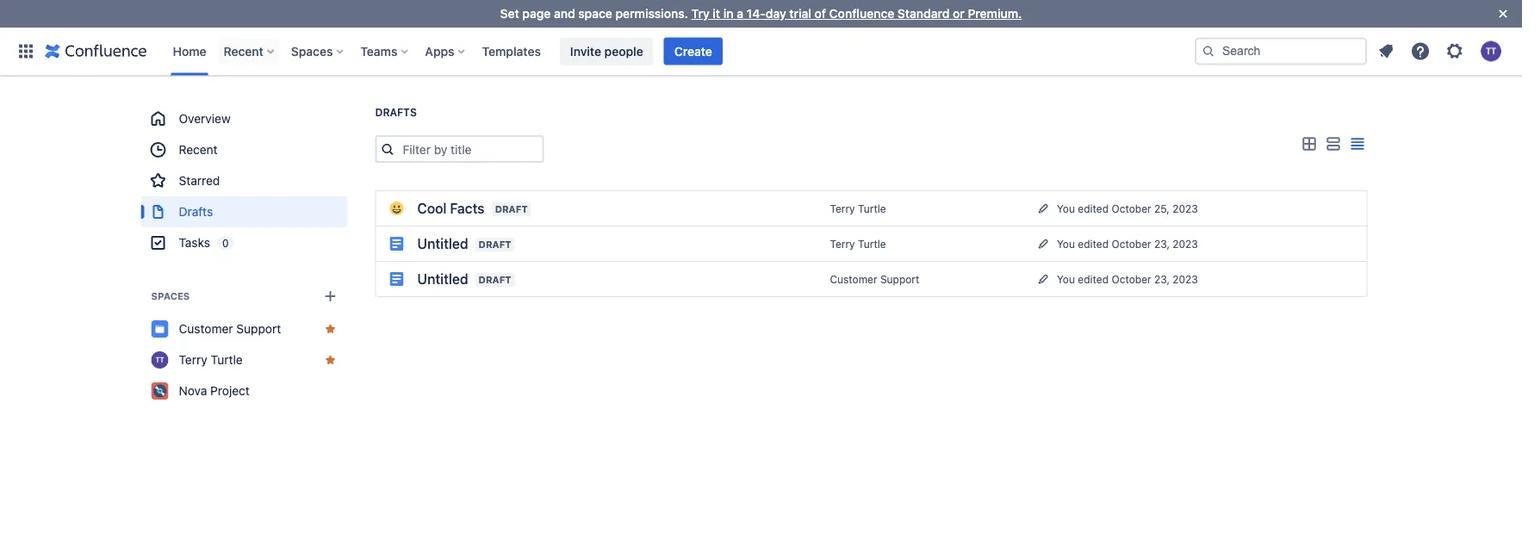 Task type: describe. For each thing, give the bounding box(es) containing it.
spaces inside popup button
[[291, 44, 333, 58]]

1 horizontal spatial customer support link
[[830, 273, 919, 285]]

a
[[737, 6, 743, 21]]

of
[[815, 6, 826, 21]]

0 horizontal spatial customer support
[[179, 322, 281, 336]]

recent inside recent popup button
[[224, 44, 263, 58]]

0 vertical spatial draft
[[495, 204, 528, 215]]

page image
[[390, 272, 404, 286]]

premium.
[[968, 6, 1022, 21]]

nova project
[[179, 384, 250, 398]]

close image
[[1493, 3, 1514, 24]]

turtle for cool facts
[[858, 203, 886, 215]]

create
[[674, 44, 712, 58]]

settings icon image
[[1445, 41, 1465, 62]]

drafts link
[[141, 196, 348, 227]]

in
[[723, 6, 734, 21]]

tasks
[[179, 236, 210, 250]]

Filter by title field
[[398, 137, 542, 161]]

trial
[[789, 6, 811, 21]]

terry turtle link for cool facts
[[830, 203, 886, 215]]

terry turtle link for untitled
[[830, 238, 886, 250]]

page
[[522, 6, 551, 21]]

compact list image
[[1347, 134, 1368, 155]]

1 horizontal spatial customer support
[[830, 273, 919, 285]]

1 vertical spatial spaces
[[151, 291, 190, 302]]

october for page image
[[1112, 273, 1151, 285]]

try
[[691, 6, 710, 21]]

2 vertical spatial turtle
[[211, 353, 243, 367]]

2 vertical spatial terry turtle
[[179, 353, 243, 367]]

spaces button
[[286, 37, 350, 65]]

edited for page image
[[1078, 273, 1109, 285]]

set
[[500, 6, 519, 21]]

drafts inside "group"
[[179, 205, 213, 219]]

0 vertical spatial support
[[880, 273, 919, 285]]

Search field
[[1195, 37, 1367, 65]]

banner containing home
[[0, 27, 1522, 76]]

terry turtle for cool facts
[[830, 203, 886, 215]]

unstar this space image for customer support
[[323, 322, 337, 336]]

terry turtle for untitled
[[830, 238, 886, 250]]

overview link
[[141, 103, 348, 134]]

project
[[210, 384, 250, 398]]

confluence
[[829, 6, 894, 21]]

teams
[[360, 44, 397, 58]]

2023 for page image
[[1173, 273, 1198, 285]]

create link
[[664, 37, 723, 65]]

cool
[[417, 200, 447, 217]]

facts
[[450, 200, 485, 217]]

overview
[[179, 112, 231, 126]]

try it in a 14-day trial of confluence standard or premium. link
[[691, 6, 1022, 21]]

you for the rightmost customer support link
[[1057, 273, 1075, 285]]

people
[[604, 44, 643, 58]]

you for cool facts terry turtle link
[[1057, 202, 1075, 215]]

recent inside recent "link"
[[179, 143, 218, 157]]

search image
[[1202, 44, 1216, 58]]

starred
[[179, 174, 220, 188]]



Task type: vqa. For each thing, say whether or not it's contained in the screenshot.
Customer
yes



Task type: locate. For each thing, give the bounding box(es) containing it.
edited
[[1078, 202, 1109, 215], [1078, 238, 1109, 250], [1078, 273, 1109, 285]]

banner
[[0, 27, 1522, 76]]

october for page icon on the top left of the page
[[1112, 238, 1151, 250]]

help icon image
[[1410, 41, 1431, 62]]

recent link
[[141, 134, 348, 165]]

group containing overview
[[141, 103, 348, 258]]

1 horizontal spatial support
[[880, 273, 919, 285]]

1 2023 from the top
[[1173, 202, 1198, 215]]

2 vertical spatial edited
[[1078, 273, 1109, 285]]

group
[[141, 103, 348, 258]]

1 horizontal spatial spaces
[[291, 44, 333, 58]]

create a space image
[[320, 286, 341, 307]]

untitled down cool facts
[[417, 236, 468, 252]]

apps
[[425, 44, 454, 58]]

1 vertical spatial customer support
[[179, 322, 281, 336]]

cards image
[[1299, 134, 1319, 155]]

0 horizontal spatial customer
[[179, 322, 233, 336]]

23, for customer support
[[1154, 273, 1170, 285]]

25,
[[1154, 202, 1170, 215]]

templates link
[[477, 37, 546, 65]]

0 vertical spatial recent
[[224, 44, 263, 58]]

1 23, from the top
[[1154, 238, 1170, 250]]

you
[[1057, 202, 1075, 215], [1057, 238, 1075, 250], [1057, 273, 1075, 285]]

spaces right recent popup button
[[291, 44, 333, 58]]

edited for page icon on the top left of the page
[[1078, 238, 1109, 250]]

0 vertical spatial untitled
[[417, 236, 468, 252]]

drafts down teams popup button
[[375, 106, 417, 118]]

set page and space permissions. try it in a 14-day trial of confluence standard or premium.
[[500, 6, 1022, 21]]

2 vertical spatial you
[[1057, 273, 1075, 285]]

23,
[[1154, 238, 1170, 250], [1154, 273, 1170, 285]]

nova project link
[[141, 376, 348, 407]]

0 horizontal spatial support
[[236, 322, 281, 336]]

1 vertical spatial support
[[236, 322, 281, 336]]

1 vertical spatial turtle
[[858, 238, 886, 250]]

1 vertical spatial drafts
[[179, 205, 213, 219]]

1 horizontal spatial customer
[[830, 273, 877, 285]]

customer support
[[830, 273, 919, 285], [179, 322, 281, 336]]

2 2023 from the top
[[1173, 238, 1198, 250]]

3 you from the top
[[1057, 273, 1075, 285]]

recent
[[224, 44, 263, 58], [179, 143, 218, 157]]

customer support link
[[830, 273, 919, 285], [141, 314, 348, 345]]

2 vertical spatial terry
[[179, 353, 207, 367]]

0 vertical spatial unstar this space image
[[323, 322, 337, 336]]

14-
[[747, 6, 766, 21]]

0 vertical spatial you
[[1057, 202, 1075, 215]]

1 october from the top
[[1112, 202, 1151, 215]]

2023
[[1173, 202, 1198, 215], [1173, 238, 1198, 250], [1173, 273, 1198, 285]]

draft
[[495, 204, 528, 215], [479, 239, 511, 250], [479, 274, 511, 286]]

terry for untitled
[[830, 238, 855, 250]]

templates
[[482, 44, 541, 58]]

0 vertical spatial terry turtle link
[[830, 203, 886, 215]]

2 october from the top
[[1112, 238, 1151, 250]]

home link
[[168, 37, 212, 65]]

you for terry turtle link corresponding to untitled
[[1057, 238, 1075, 250]]

1 untitled from the top
[[417, 236, 468, 252]]

draft for page icon on the top left of the page
[[479, 239, 511, 250]]

turtle for untitled
[[858, 238, 886, 250]]

0 horizontal spatial drafts
[[179, 205, 213, 219]]

terry turtle
[[830, 203, 886, 215], [830, 238, 886, 250], [179, 353, 243, 367]]

list image
[[1323, 134, 1343, 155]]

2 vertical spatial terry turtle link
[[141, 345, 348, 376]]

untitled
[[417, 236, 468, 252], [417, 271, 468, 287]]

and
[[554, 6, 575, 21]]

2 vertical spatial draft
[[479, 274, 511, 286]]

invite people
[[570, 44, 643, 58]]

terry for cool facts
[[830, 203, 855, 215]]

3 edited from the top
[[1078, 273, 1109, 285]]

1 unstar this space image from the top
[[323, 322, 337, 336]]

1 vertical spatial 2023
[[1173, 238, 1198, 250]]

spaces down tasks
[[151, 291, 190, 302]]

1 vertical spatial october
[[1112, 238, 1151, 250]]

1 vertical spatial recent
[[179, 143, 218, 157]]

cool facts
[[417, 200, 485, 217]]

1 vertical spatial unstar this space image
[[323, 353, 337, 367]]

recent up starred
[[179, 143, 218, 157]]

:grinning: image
[[390, 202, 404, 215], [390, 202, 404, 215]]

or
[[953, 6, 965, 21]]

0 vertical spatial 2023
[[1173, 202, 1198, 215]]

2 edited from the top
[[1078, 238, 1109, 250]]

1 vertical spatial customer support link
[[141, 314, 348, 345]]

it
[[713, 6, 720, 21]]

day
[[766, 6, 786, 21]]

you edited october 25, 2023
[[1057, 202, 1198, 215]]

terry turtle link
[[830, 203, 886, 215], [830, 238, 886, 250], [141, 345, 348, 376]]

1 vertical spatial terry
[[830, 238, 855, 250]]

you edited october 23, 2023 for customer support
[[1057, 273, 1198, 285]]

0 vertical spatial terry
[[830, 203, 855, 215]]

1 vertical spatial 23,
[[1154, 273, 1170, 285]]

nova
[[179, 384, 207, 398]]

spaces
[[291, 44, 333, 58], [151, 291, 190, 302]]

0 vertical spatial edited
[[1078, 202, 1109, 215]]

untitled right page image
[[417, 271, 468, 287]]

terry
[[830, 203, 855, 215], [830, 238, 855, 250], [179, 353, 207, 367]]

untitled for terry turtle
[[417, 236, 468, 252]]

page image
[[390, 237, 404, 251]]

2 untitled from the top
[[417, 271, 468, 287]]

invite
[[570, 44, 601, 58]]

0 vertical spatial drafts
[[375, 106, 417, 118]]

october
[[1112, 202, 1151, 215], [1112, 238, 1151, 250], [1112, 273, 1151, 285]]

1 horizontal spatial recent
[[224, 44, 263, 58]]

turtle
[[858, 203, 886, 215], [858, 238, 886, 250], [211, 353, 243, 367]]

your profile and preferences image
[[1481, 41, 1502, 62]]

0
[[222, 237, 229, 249]]

drafts
[[375, 106, 417, 118], [179, 205, 213, 219]]

draft for page image
[[479, 274, 511, 286]]

1 vertical spatial you
[[1057, 238, 1075, 250]]

0 vertical spatial customer support
[[830, 273, 919, 285]]

1 vertical spatial terry turtle link
[[830, 238, 886, 250]]

2 you from the top
[[1057, 238, 1075, 250]]

recent right home
[[224, 44, 263, 58]]

2 you edited october 23, 2023 from the top
[[1057, 273, 1198, 285]]

untitled for customer support
[[417, 271, 468, 287]]

you edited october 23, 2023
[[1057, 238, 1198, 250], [1057, 273, 1198, 285]]

you edited october 23, 2023 for terry turtle
[[1057, 238, 1198, 250]]

support
[[880, 273, 919, 285], [236, 322, 281, 336]]

teams button
[[355, 37, 415, 65]]

0 horizontal spatial customer support link
[[141, 314, 348, 345]]

1 vertical spatial terry turtle
[[830, 238, 886, 250]]

0 vertical spatial customer
[[830, 273, 877, 285]]

2 unstar this space image from the top
[[323, 353, 337, 367]]

appswitcher icon image
[[16, 41, 36, 62]]

notification icon image
[[1376, 41, 1396, 62]]

23, for terry turtle
[[1154, 238, 1170, 250]]

2 vertical spatial october
[[1112, 273, 1151, 285]]

0 vertical spatial you edited october 23, 2023
[[1057, 238, 1198, 250]]

0 vertical spatial october
[[1112, 202, 1151, 215]]

1 you from the top
[[1057, 202, 1075, 215]]

0 vertical spatial terry turtle
[[830, 203, 886, 215]]

1 horizontal spatial drafts
[[375, 106, 417, 118]]

0 vertical spatial turtle
[[858, 203, 886, 215]]

1 you edited october 23, 2023 from the top
[[1057, 238, 1198, 250]]

2 vertical spatial 2023
[[1173, 273, 1198, 285]]

space
[[578, 6, 612, 21]]

global element
[[10, 27, 1191, 75]]

home
[[173, 44, 206, 58]]

0 horizontal spatial spaces
[[151, 291, 190, 302]]

standard
[[898, 6, 950, 21]]

1 vertical spatial draft
[[479, 239, 511, 250]]

apps button
[[420, 37, 472, 65]]

0 horizontal spatial recent
[[179, 143, 218, 157]]

drafts up tasks
[[179, 205, 213, 219]]

permissions.
[[616, 6, 688, 21]]

1 vertical spatial untitled
[[417, 271, 468, 287]]

invite people button
[[560, 37, 654, 65]]

2 23, from the top
[[1154, 273, 1170, 285]]

2023 for page icon on the top left of the page
[[1173, 238, 1198, 250]]

unstar this space image
[[323, 322, 337, 336], [323, 353, 337, 367]]

1 edited from the top
[[1078, 202, 1109, 215]]

starred link
[[141, 165, 348, 196]]

1 vertical spatial customer
[[179, 322, 233, 336]]

recent button
[[218, 37, 281, 65]]

3 october from the top
[[1112, 273, 1151, 285]]

unstar this space image for terry turtle
[[323, 353, 337, 367]]

confluence image
[[45, 41, 147, 62], [45, 41, 147, 62]]

3 2023 from the top
[[1173, 273, 1198, 285]]

0 vertical spatial 23,
[[1154, 238, 1170, 250]]

0 vertical spatial spaces
[[291, 44, 333, 58]]

customer
[[830, 273, 877, 285], [179, 322, 233, 336]]

1 vertical spatial you edited october 23, 2023
[[1057, 273, 1198, 285]]

0 vertical spatial customer support link
[[830, 273, 919, 285]]

1 vertical spatial edited
[[1078, 238, 1109, 250]]



